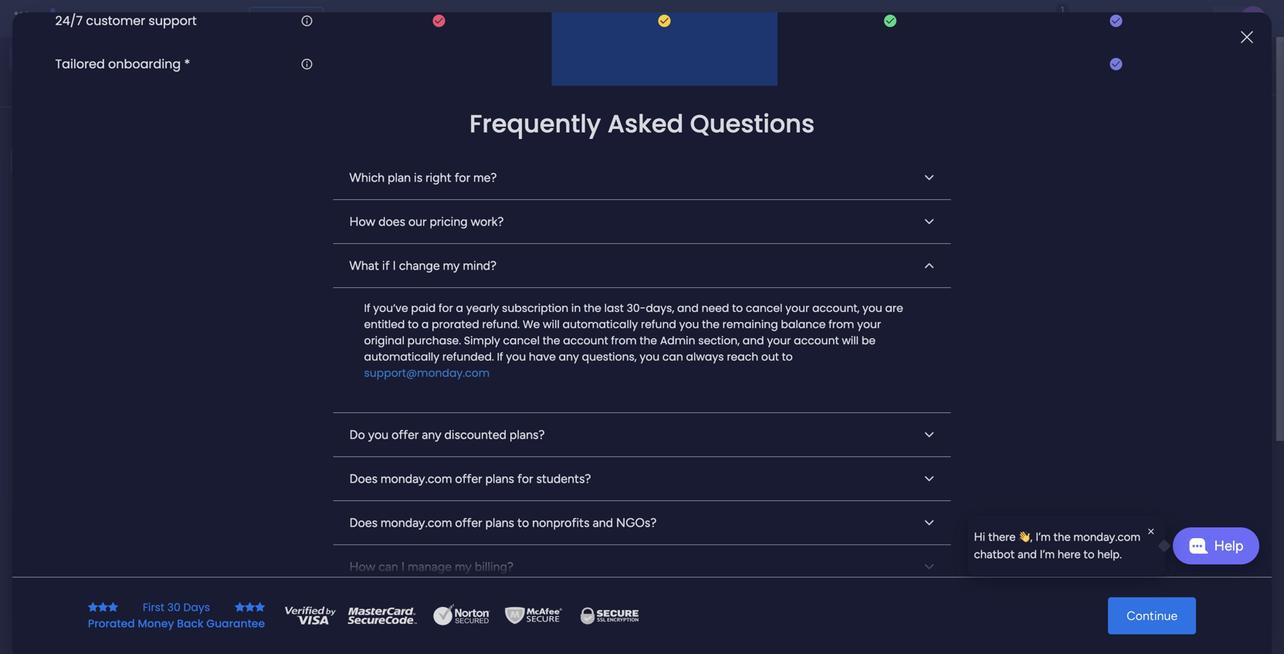 Task type: locate. For each thing, give the bounding box(es) containing it.
1 vertical spatial here
[[1058, 548, 1081, 561]]

2 does from the top
[[349, 516, 378, 530]]

refund
[[641, 317, 676, 332]]

offer down discounted
[[455, 472, 482, 486]]

0 vertical spatial any
[[559, 350, 579, 365]]

star image
[[98, 602, 108, 613], [108, 602, 118, 613], [235, 602, 245, 613], [245, 602, 255, 613]]

0 vertical spatial offer
[[392, 428, 419, 442]]

1 horizontal spatial cancel
[[746, 301, 783, 316]]

mind?
[[463, 258, 497, 273]]

from down the "new task"
[[611, 333, 637, 348]]

offer inside 'dropdown button'
[[455, 472, 482, 486]]

does inside 'dropdown button'
[[349, 472, 378, 486]]

for left students?
[[517, 472, 533, 486]]

1 horizontal spatial a
[[456, 301, 463, 316]]

1 vertical spatial plans
[[485, 472, 514, 486]]

my for mind?
[[443, 258, 460, 273]]

lottie animation image
[[593, 37, 1027, 96], [0, 498, 197, 654]]

work?
[[471, 214, 504, 229]]

does monday.com offer plans to nonprofits and ngos?
[[349, 516, 657, 530]]

i for manage
[[401, 560, 405, 574]]

new task button
[[576, 309, 655, 334], [576, 309, 655, 334]]

will left be in the right of the page
[[842, 333, 859, 348]]

1 vertical spatial can
[[379, 560, 398, 574]]

how for how can i manage my billing?
[[349, 560, 375, 574]]

frequently
[[470, 107, 601, 141]]

see
[[270, 12, 289, 25]]

2 star image from the left
[[255, 602, 265, 613]]

and down reminders
[[677, 301, 699, 316]]

add to favorites image
[[437, 572, 453, 587]]

automatically
[[563, 317, 638, 332], [364, 350, 440, 365]]

any right have
[[559, 350, 579, 365]]

0 horizontal spatial if
[[364, 301, 370, 316]]

0 vertical spatial if
[[364, 301, 370, 316]]

my left mind?
[[443, 258, 460, 273]]

24/7
[[55, 12, 83, 29]]

0 vertical spatial learn
[[1030, 554, 1060, 568]]

students?
[[536, 472, 591, 486]]

i inside what if i change my mind? dropdown button
[[393, 258, 396, 273]]

getting started element
[[1030, 583, 1261, 644]]

0 horizontal spatial account
[[563, 333, 608, 348]]

to up 'remaining'
[[732, 301, 743, 316]]

monday.com down started
[[1143, 616, 1206, 629]]

you down refund
[[640, 350, 660, 365]]

remaining
[[723, 317, 778, 332]]

cancel down we
[[503, 333, 540, 348]]

1 account from the left
[[563, 333, 608, 348]]

a up prorated
[[456, 301, 463, 316]]

the
[[584, 301, 601, 316], [702, 317, 720, 332], [543, 333, 560, 348], [640, 333, 657, 348], [1054, 530, 1071, 544]]

work
[[125, 10, 153, 27], [277, 597, 301, 611]]

offer right do
[[392, 428, 419, 442]]

lottie animation element
[[593, 37, 1027, 96], [0, 498, 197, 654]]

monday.com down the do you offer any discounted plans?
[[381, 472, 452, 486]]

0 horizontal spatial any
[[422, 428, 441, 442]]

how left does
[[349, 214, 375, 229]]

star image
[[88, 602, 98, 613], [255, 602, 265, 613]]

plans right see
[[291, 12, 317, 25]]

give
[[1060, 59, 1084, 73]]

yearly
[[466, 301, 499, 316]]

refund.
[[482, 317, 520, 332]]

a
[[456, 301, 463, 316], [422, 317, 429, 332]]

0 vertical spatial my
[[443, 258, 460, 273]]

30
[[167, 600, 181, 615]]

component image
[[258, 595, 272, 609]]

to right out on the bottom right of page
[[782, 350, 793, 365]]

lottie animation image for the bottommost lottie animation element
[[0, 498, 197, 654]]

started
[[1131, 598, 1167, 611]]

management down project management
[[303, 597, 367, 611]]

personal
[[538, 280, 585, 295]]

account
[[563, 333, 608, 348], [794, 333, 839, 348]]

1 horizontal spatial any
[[559, 350, 579, 365]]

0 vertical spatial here
[[701, 280, 726, 295]]

works
[[1208, 616, 1237, 629]]

management up *
[[156, 10, 240, 27]]

0 horizontal spatial automatically
[[364, 350, 440, 365]]

2 vertical spatial plans
[[485, 516, 514, 530]]

1 does from the top
[[349, 472, 378, 486]]

have
[[529, 350, 556, 365]]

0 vertical spatial i
[[393, 258, 396, 273]]

i right if
[[393, 258, 396, 273]]

from
[[829, 317, 854, 332], [611, 333, 637, 348]]

how up work management > main workspace
[[349, 560, 375, 574]]

select product image
[[14, 11, 29, 26]]

for inside which plan is right for me? dropdown button
[[455, 170, 470, 185]]

24/7 customer support
[[55, 12, 197, 29]]

star image down public board icon
[[255, 602, 265, 613]]

for up prorated
[[439, 301, 453, 316]]

1 vertical spatial if
[[497, 350, 503, 365]]

2 horizontal spatial for
[[517, 472, 533, 486]]

for inside does monday.com offer plans for students? 'dropdown button'
[[517, 472, 533, 486]]

account up questions,
[[563, 333, 608, 348]]

0 vertical spatial lottie animation element
[[593, 37, 1027, 96]]

option
[[9, 73, 188, 97], [0, 183, 197, 186]]

how can i manage my billing? button
[[333, 545, 951, 589]]

here left help.
[[1058, 548, 1081, 561]]

and right 'inbox'
[[451, 66, 472, 81]]

0 vertical spatial work
[[125, 10, 153, 27]]

the down refund
[[640, 333, 657, 348]]

1 horizontal spatial will
[[842, 333, 859, 348]]

1 vertical spatial lottie animation image
[[0, 498, 197, 654]]

simply
[[464, 333, 500, 348]]

for left me?
[[455, 170, 470, 185]]

and down 'remaining'
[[743, 333, 764, 348]]

does
[[349, 472, 378, 486], [349, 516, 378, 530]]

0 horizontal spatial learn
[[1030, 554, 1060, 568]]

work right component image
[[277, 597, 301, 611]]

plans up does monday.com offer plans to nonprofits and ngos? at bottom
[[485, 472, 514, 486]]

plans inside 'dropdown button'
[[485, 472, 514, 486]]

getting
[[1091, 598, 1129, 611]]

help
[[1215, 538, 1244, 554]]

does inside dropdown button
[[349, 516, 378, 530]]

workspaces
[[475, 66, 541, 81]]

the right in
[[584, 301, 601, 316]]

asked
[[608, 107, 684, 141]]

does down do
[[349, 472, 378, 486]]

0 vertical spatial option
[[9, 73, 188, 97]]

0 horizontal spatial for
[[439, 301, 453, 316]]

0 horizontal spatial work
[[125, 10, 153, 27]]

0 vertical spatial will
[[543, 317, 560, 332]]

0 horizontal spatial will
[[543, 317, 560, 332]]

star image up "prorated"
[[88, 602, 98, 613]]

0 vertical spatial can
[[663, 350, 683, 365]]

search everything image
[[1150, 11, 1165, 26]]

1 horizontal spatial can
[[663, 350, 683, 365]]

hi
[[974, 530, 986, 544]]

notifications image
[[1010, 11, 1026, 26]]

good evening, greg! quickly access your recent boards, inbox and workspaces
[[220, 51, 541, 81]]

good
[[220, 51, 247, 64]]

monday.com inside 'dropdown button'
[[381, 472, 452, 486]]

0 vertical spatial how
[[349, 214, 375, 229]]

what if i change my mind?
[[349, 258, 497, 273]]

to left help.
[[1084, 548, 1095, 561]]

help image
[[1184, 11, 1199, 26]]

learn inside getting started learn how monday.com works
[[1091, 616, 1117, 629]]

to left nonprofits
[[517, 516, 529, 530]]

right
[[426, 170, 452, 185]]

questions,
[[582, 350, 637, 365]]

learn left &
[[1030, 554, 1060, 568]]

main
[[379, 597, 402, 611]]

monday.com inside hi there 👋,  i'm the monday.com chatbot and i'm here to help.
[[1074, 530, 1141, 544]]

ssl encrypted image
[[571, 604, 648, 628]]

you right do
[[368, 428, 389, 442]]

the up have
[[543, 333, 560, 348]]

0 horizontal spatial from
[[611, 333, 637, 348]]

1 how from the top
[[349, 214, 375, 229]]

2 how from the top
[[349, 560, 375, 574]]

monday.com inside dropdown button
[[381, 516, 452, 530]]

recently visited
[[260, 416, 363, 433]]

guarantee
[[206, 616, 265, 631]]

automatically down original
[[364, 350, 440, 365]]

public board image
[[258, 571, 275, 588]]

1 horizontal spatial if
[[497, 350, 503, 365]]

you up admin
[[679, 317, 699, 332]]

does monday.com offer plans for students?
[[349, 472, 591, 486]]

1 vertical spatial automatically
[[364, 350, 440, 365]]

and down 👋, at right
[[1018, 548, 1037, 561]]

which
[[349, 170, 385, 185]]

*
[[184, 55, 190, 73]]

your down greg!
[[306, 66, 331, 81]]

any left discounted
[[422, 428, 441, 442]]

1 vertical spatial any
[[422, 428, 441, 442]]

0 horizontal spatial star image
[[88, 602, 98, 613]]

offer
[[392, 428, 419, 442], [455, 472, 482, 486], [455, 516, 482, 530]]

monday marketplace image
[[1112, 11, 1128, 26]]

can down admin
[[663, 350, 683, 365]]

cancel up 'remaining'
[[746, 301, 783, 316]]

0 horizontal spatial lottie animation image
[[0, 498, 197, 654]]

i'm left &
[[1040, 548, 1055, 561]]

if left you've
[[364, 301, 370, 316]]

onboarding
[[108, 55, 181, 73]]

plans inside dropdown button
[[485, 516, 514, 530]]

will right we
[[543, 317, 560, 332]]

get
[[1074, 554, 1093, 568]]

we
[[523, 317, 540, 332]]

offer down does monday.com offer plans for students?
[[455, 516, 482, 530]]

monday.com up manage
[[381, 516, 452, 530]]

and up 30-
[[619, 280, 640, 295]]

new
[[604, 315, 626, 328]]

work right monday
[[125, 10, 153, 27]]

2 vertical spatial for
[[517, 472, 533, 486]]

a down paid
[[422, 317, 429, 332]]

1 horizontal spatial here
[[1058, 548, 1081, 561]]

1 vertical spatial offer
[[455, 472, 482, 486]]

for
[[455, 170, 470, 185], [439, 301, 453, 316], [517, 472, 533, 486]]

0 vertical spatial a
[[456, 301, 463, 316]]

1 vertical spatial for
[[439, 301, 453, 316]]

offer for discounted
[[392, 428, 419, 442]]

here up need
[[701, 280, 726, 295]]

1 vertical spatial my
[[455, 560, 472, 574]]

1 horizontal spatial work
[[277, 597, 301, 611]]

does up management
[[349, 516, 378, 530]]

purchase.
[[408, 333, 461, 348]]

0 horizontal spatial lottie animation element
[[0, 498, 197, 654]]

the up &
[[1054, 530, 1071, 544]]

1 vertical spatial cancel
[[503, 333, 540, 348]]

1 horizontal spatial learn
[[1091, 616, 1117, 629]]

1 vertical spatial will
[[842, 333, 859, 348]]

you left are
[[863, 301, 883, 316]]

1 star image from the left
[[98, 602, 108, 613]]

admin
[[660, 333, 696, 348]]

you inside dropdown button
[[368, 428, 389, 442]]

project management
[[280, 572, 399, 587]]

0 vertical spatial does
[[349, 472, 378, 486]]

1 vertical spatial management
[[303, 597, 367, 611]]

1 horizontal spatial lottie animation image
[[593, 37, 1027, 96]]

0 vertical spatial automatically
[[563, 317, 638, 332]]

cancel
[[746, 301, 783, 316], [503, 333, 540, 348]]

1 vertical spatial learn
[[1091, 616, 1117, 629]]

list box
[[0, 180, 197, 418]]

continue button
[[1108, 597, 1196, 634]]

2 vertical spatial offer
[[455, 516, 482, 530]]

0 horizontal spatial i
[[393, 258, 396, 273]]

and left ngos?
[[593, 516, 613, 530]]

can up main
[[379, 560, 398, 574]]

1 horizontal spatial lottie animation element
[[593, 37, 1027, 96]]

i left manage
[[401, 560, 405, 574]]

1 horizontal spatial account
[[794, 333, 839, 348]]

for for is
[[455, 170, 470, 185]]

0 vertical spatial plans
[[291, 12, 317, 25]]

monday
[[69, 10, 122, 27]]

1 vertical spatial a
[[422, 317, 429, 332]]

lottie animation image for the top lottie animation element
[[593, 37, 1027, 96]]

automatically down last
[[563, 317, 638, 332]]

ngos?
[[616, 516, 657, 530]]

i'm
[[1036, 530, 1051, 544], [1040, 548, 1055, 561]]

1 vertical spatial does
[[349, 516, 378, 530]]

do you offer any discounted plans? button
[[333, 413, 951, 457]]

if down 'simply' on the left bottom
[[497, 350, 503, 365]]

1 vertical spatial option
[[0, 183, 197, 186]]

entitled
[[364, 317, 405, 332]]

recent
[[334, 66, 370, 81]]

monday.com up help.
[[1074, 530, 1141, 544]]

1 horizontal spatial star image
[[255, 602, 265, 613]]

and inside 'good evening, greg! quickly access your recent boards, inbox and workspaces'
[[451, 66, 472, 81]]

can inside dropdown button
[[379, 560, 398, 574]]

i'm right 👋, at right
[[1036, 530, 1051, 544]]

and inside dropdown button
[[593, 516, 613, 530]]

management
[[156, 10, 240, 27], [303, 597, 367, 611]]

chatbot
[[974, 548, 1015, 561]]

quickly
[[220, 66, 262, 81]]

1 vertical spatial i
[[401, 560, 405, 574]]

does for does monday.com offer plans to nonprofits and ngos?
[[349, 516, 378, 530]]

0 horizontal spatial management
[[156, 10, 240, 27]]

from down "account," at the top of the page
[[829, 317, 854, 332]]

does
[[379, 214, 405, 229]]

account down balance
[[794, 333, 839, 348]]

0 vertical spatial from
[[829, 317, 854, 332]]

1 horizontal spatial for
[[455, 170, 470, 185]]

my right add to favorites icon
[[455, 560, 472, 574]]

0 vertical spatial for
[[455, 170, 470, 185]]

dialog
[[968, 516, 1165, 576]]

management
[[325, 572, 399, 587]]

1 horizontal spatial i
[[401, 560, 405, 574]]

1 vertical spatial how
[[349, 560, 375, 574]]

0 vertical spatial lottie animation image
[[593, 37, 1027, 96]]

plans up billing?
[[485, 516, 514, 530]]

section,
[[698, 333, 740, 348]]

0 horizontal spatial here
[[701, 280, 726, 295]]

your
[[306, 66, 331, 81], [786, 301, 810, 316], [857, 317, 881, 332], [767, 333, 791, 348]]

explore
[[1096, 504, 1137, 518]]

learn down the getting
[[1091, 616, 1117, 629]]

1 vertical spatial lottie animation element
[[0, 498, 197, 654]]

greg robinson image
[[1241, 6, 1266, 31]]

to down paid
[[408, 317, 419, 332]]

i inside how can i manage my billing? dropdown button
[[401, 560, 405, 574]]

pricing
[[430, 214, 468, 229]]

0 horizontal spatial can
[[379, 560, 398, 574]]

prorated
[[432, 317, 479, 332]]



Task type: vqa. For each thing, say whether or not it's contained in the screenshot.
ensure
no



Task type: describe. For each thing, give the bounding box(es) containing it.
the inside hi there 👋,  i'm the monday.com chatbot and i'm here to help.
[[1054, 530, 1071, 544]]

see plans
[[270, 12, 317, 25]]

offer for for
[[455, 472, 482, 486]]

dialog containing hi there 👋,  i'm the monday.com
[[968, 516, 1165, 576]]

how does our pricing work? button
[[333, 200, 951, 243]]

1 star image from the left
[[88, 602, 98, 613]]

tailored
[[55, 55, 105, 73]]

see plans button
[[249, 7, 324, 30]]

need
[[702, 301, 729, 316]]

prorated
[[88, 616, 135, 631]]

i for change
[[393, 258, 396, 273]]

my for billing?
[[455, 560, 472, 574]]

explore templates button
[[1039, 496, 1252, 527]]

support@monday.com
[[364, 366, 490, 381]]

evening,
[[250, 51, 290, 64]]

customer
[[86, 12, 145, 29]]

3 star image from the left
[[235, 602, 245, 613]]

track
[[505, 280, 535, 295]]

explore templates
[[1096, 504, 1195, 518]]

feedback
[[1086, 59, 1135, 73]]

your inside 'good evening, greg! quickly access your recent boards, inbox and workspaces'
[[306, 66, 331, 81]]

offer for to
[[455, 516, 482, 530]]

norton secured image
[[427, 604, 497, 628]]

our
[[408, 214, 427, 229]]

back
[[177, 616, 204, 631]]

reach
[[727, 350, 759, 365]]

tailored onboarding *
[[55, 55, 190, 73]]

your up be in the right of the page
[[857, 317, 881, 332]]

continue
[[1127, 609, 1178, 623]]

1 horizontal spatial automatically
[[563, 317, 638, 332]]

1 horizontal spatial from
[[829, 317, 854, 332]]

home link
[[9, 46, 188, 71]]

your up out on the bottom right of page
[[767, 333, 791, 348]]

home
[[34, 52, 63, 65]]

is
[[414, 170, 423, 185]]

you've
[[373, 301, 408, 316]]

update feed image
[[1044, 11, 1060, 26]]

30-
[[627, 301, 646, 316]]

does for does monday.com offer plans for students?
[[349, 472, 378, 486]]

any inside if you've paid for a yearly subscription in the last 30-days, and need to cancel your account, you are entitled to a prorated refund. we will automatically refund you the remaining balance from your original purchase. simply cancel the account from the admin section, and your account will be automatically refunded. if you have any questions, you can always reach out to support@monday.com
[[559, 350, 579, 365]]

days
[[183, 600, 210, 615]]

subscription
[[502, 301, 569, 316]]

for inside if you've paid for a yearly subscription in the last 30-days, and need to cancel your account, you are entitled to a prorated refund. we will automatically refund you the remaining balance from your original purchase. simply cancel the account from the admin section, and your account will be automatically refunded. if you have any questions, you can always reach out to support@monday.com
[[439, 301, 453, 316]]

workspace
[[405, 597, 457, 611]]

getting started learn how monday.com works
[[1091, 598, 1237, 629]]

2 account from the left
[[794, 333, 839, 348]]

greg!
[[293, 51, 320, 64]]

give feedback
[[1060, 59, 1135, 73]]

hi there 👋,  i'm the monday.com chatbot and i'm here to help.
[[974, 530, 1141, 561]]

days,
[[646, 301, 674, 316]]

always
[[686, 350, 724, 365]]

can inside if you've paid for a yearly subscription in the last 30-days, and need to cancel your account, you are entitled to a prorated refund. we will automatically refund you the remaining balance from your original purchase. simply cancel the account from the admin section, and your account will be automatically refunded. if you have any questions, you can always reach out to support@monday.com
[[663, 350, 683, 365]]

inspired
[[1096, 554, 1141, 568]]

inbox
[[417, 66, 448, 81]]

does monday.com offer plans to nonprofits and ngos? button
[[333, 501, 951, 545]]

manage
[[408, 560, 452, 574]]

0 horizontal spatial a
[[422, 317, 429, 332]]

your up balance
[[786, 301, 810, 316]]

nonprofits
[[532, 516, 590, 530]]

0 horizontal spatial cancel
[[503, 333, 540, 348]]

0 vertical spatial i'm
[[1036, 530, 1051, 544]]

monday.com inside getting started learn how monday.com works
[[1143, 616, 1206, 629]]

learn & get inspired
[[1030, 554, 1141, 568]]

1 image
[[1056, 1, 1070, 18]]

do you offer any discounted plans?
[[349, 428, 545, 442]]

to inside dropdown button
[[517, 516, 529, 530]]

mastercard secure code image
[[344, 604, 421, 628]]

me?
[[473, 170, 497, 185]]

👋,
[[1019, 530, 1033, 544]]

task
[[629, 315, 649, 328]]

first 30 days
[[143, 600, 210, 615]]

work management > main workspace
[[277, 597, 457, 611]]

here inside hi there 👋,  i'm the monday.com chatbot and i'm here to help.
[[1058, 548, 1081, 561]]

plans for does monday.com offer plans to nonprofits and ngos?
[[485, 516, 514, 530]]

&
[[1063, 554, 1071, 568]]

how for how does our pricing work?
[[349, 214, 375, 229]]

plans inside button
[[291, 12, 317, 25]]

if you've paid for a yearly subscription in the last 30-days, and need to cancel your account, you are entitled to a prorated refund. we will automatically refund you the remaining balance from your original purchase. simply cancel the account from the admin section, and your account will be automatically refunded. if you have any questions, you can always reach out to support@monday.com
[[364, 301, 903, 381]]

you left have
[[506, 350, 526, 365]]

chat bot icon image
[[1189, 538, 1208, 554]]

0 vertical spatial management
[[156, 10, 240, 27]]

1 horizontal spatial management
[[303, 597, 367, 611]]

1 vertical spatial i'm
[[1040, 548, 1055, 561]]

prorated money back guarantee
[[88, 616, 265, 631]]

2 star image from the left
[[108, 602, 118, 613]]

what if i change my mind? button
[[333, 244, 951, 288]]

support
[[149, 12, 197, 29]]

does monday.com offer plans for students? button
[[333, 457, 951, 501]]

are
[[885, 301, 903, 316]]

which plan is right for me?
[[349, 170, 497, 185]]

refunded.
[[442, 350, 494, 365]]

discounted
[[445, 428, 507, 442]]

tasks
[[588, 280, 616, 295]]

and inside hi there 👋,  i'm the monday.com chatbot and i'm here to help.
[[1018, 548, 1037, 561]]

to inside hi there 👋,  i'm the monday.com chatbot and i'm here to help.
[[1084, 548, 1095, 561]]

billing?
[[475, 560, 514, 574]]

in
[[571, 301, 581, 316]]

first
[[143, 600, 165, 615]]

if
[[382, 258, 390, 273]]

verified by visa image
[[284, 604, 338, 628]]

any inside dropdown button
[[422, 428, 441, 442]]

visited
[[320, 416, 363, 433]]

money
[[138, 616, 174, 631]]

4 star image from the left
[[245, 602, 255, 613]]

plans for does monday.com offer plans for students?
[[485, 472, 514, 486]]

>
[[370, 597, 377, 611]]

the down need
[[702, 317, 720, 332]]

out
[[761, 350, 779, 365]]

0 vertical spatial cancel
[[746, 301, 783, 316]]

track personal tasks and reminders here
[[505, 280, 726, 295]]

mcafee secure image
[[503, 604, 565, 628]]

balance
[[781, 317, 826, 332]]

invite members image
[[1078, 11, 1094, 26]]

1 vertical spatial from
[[611, 333, 637, 348]]

1 vertical spatial work
[[277, 597, 301, 611]]

support@monday.com link
[[364, 366, 490, 381]]

project
[[280, 572, 322, 587]]

for for offer
[[517, 472, 533, 486]]

help button
[[1173, 528, 1260, 565]]

new task
[[604, 315, 649, 328]]



